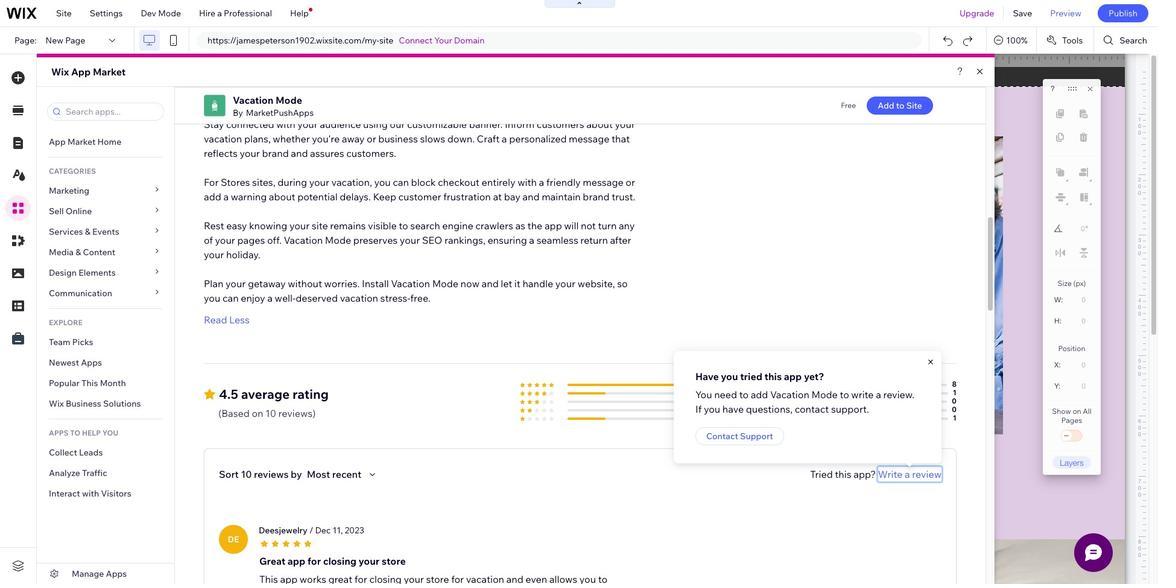 Task type: vqa. For each thing, say whether or not it's contained in the screenshot.
Newest
yes



Task type: describe. For each thing, give the bounding box(es) containing it.
2 1 from the top
[[953, 413, 957, 422]]

plans,
[[244, 133, 271, 145]]

turn
[[598, 219, 617, 232]]

personalized
[[509, 133, 567, 145]]

write
[[852, 389, 874, 401]]

you
[[102, 428, 118, 438]]

wix for wix app market
[[51, 66, 69, 78]]

https://jamespeterson1902.wixsite.com/my-
[[208, 35, 380, 46]]

dreaming
[[204, 75, 248, 87]]

while
[[348, 89, 372, 101]]

easy
[[226, 219, 247, 232]]

save
[[1013, 8, 1033, 19]]

0 horizontal spatial remains
[[330, 219, 366, 232]]

1 horizontal spatial or
[[626, 176, 635, 188]]

on for 10
[[252, 407, 263, 419]]

1 horizontal spatial 10
[[266, 407, 276, 419]]

stress-
[[381, 292, 411, 304]]

you
[[696, 389, 712, 401]]

1 vertical spatial brand
[[583, 190, 610, 203]]

professional
[[224, 8, 272, 19]]

connected
[[226, 118, 274, 130]]

0 horizontal spatial of
[[204, 234, 213, 246]]

marketpushapps
[[246, 107, 314, 118]]

our
[[390, 118, 405, 130]]

after
[[610, 234, 632, 246]]

all
[[1083, 407, 1092, 416]]

vacation inside vacation mode by marketpushapps
[[233, 94, 274, 106]]

?
[[1051, 84, 1055, 93]]

domain
[[454, 35, 485, 46]]

layers
[[1060, 457, 1084, 468]]

0 horizontal spatial brand
[[262, 147, 289, 159]]

you down vacation?
[[288, 89, 304, 101]]

size (px)
[[1058, 279, 1087, 288]]

handle
[[523, 277, 553, 289]]

1 horizontal spatial about
[[587, 118, 613, 130]]

tried
[[741, 371, 763, 383]]

app inside dreaming of a vacation? trust vacation mode to keep your website running smoothly. with two powerful features, you can relax while your online presence remains in good hands. stay connected with your audience using our customizable banner. inform customers about your vacation plans, whether you're away or business slows down. craft a personalized message that reflects your brand and assures customers. for stores sites, during your vacation, you can block checkout entirely with a friendly message or add a warning about potential delays. keep customer frustration at bay and maintain brand trust. rest easy knowing your site remains visible to search engine crawlers as the app will not turn any of your pages off. vacation mode preserves your seo rankings, ensuring a seamless return after your holiday. plan your getaway without worries. install vacation mode now and let it handle your website, so you can enjoy a well-deserved vacation stress-free.
[[545, 219, 562, 232]]

bay
[[504, 190, 521, 203]]

search
[[1120, 35, 1148, 46]]

traffic
[[82, 468, 107, 479]]

knowing
[[249, 219, 287, 232]]

home
[[97, 136, 121, 147]]

wix for wix business solutions
[[49, 398, 64, 409]]

h:
[[1055, 317, 1062, 325]]

vacation inside have you tried this app yet? you need to add vacation mode to write a review. if you have questions, contact support.
[[771, 389, 810, 401]]

2 vertical spatial app
[[288, 555, 306, 567]]

0 horizontal spatial and
[[291, 147, 308, 159]]

so
[[617, 277, 628, 289]]

preview
[[1051, 8, 1082, 19]]

tried
[[811, 468, 833, 480]]

popular this month
[[49, 378, 126, 389]]

rating
[[293, 386, 329, 402]]

will
[[564, 219, 579, 232]]

sell online
[[49, 206, 92, 217]]

add to site
[[878, 100, 923, 111]]

mode inside vacation mode by marketpushapps
[[276, 94, 302, 106]]

position
[[1059, 344, 1086, 353]]

hands.
[[544, 89, 573, 101]]

yet?
[[804, 371, 825, 383]]

with inside 'link'
[[82, 488, 99, 499]]

contact
[[795, 403, 829, 415]]

1 vertical spatial message
[[583, 176, 624, 188]]

show
[[1053, 407, 1072, 416]]

online
[[66, 206, 92, 217]]

vacation right off.
[[284, 234, 323, 246]]

assures
[[310, 147, 344, 159]]

not
[[581, 219, 596, 232]]

potential
[[298, 190, 338, 203]]

sort 10 reviews by
[[219, 468, 302, 480]]

interact
[[49, 488, 80, 499]]

for
[[308, 555, 321, 567]]

plan
[[204, 277, 224, 289]]

you up keep
[[374, 176, 391, 188]]

preserves
[[354, 234, 398, 246]]

rest
[[204, 219, 224, 232]]

app market home
[[49, 136, 121, 147]]

pages
[[1062, 416, 1083, 425]]

marketing
[[49, 185, 89, 196]]

app inside have you tried this app yet? you need to add vacation mode to write a review. if you have questions, contact support.
[[784, 371, 802, 383]]

that
[[612, 133, 630, 145]]

manage
[[72, 568, 104, 579]]

reviews)
[[279, 407, 316, 419]]

features,
[[246, 89, 286, 101]]

1 vertical spatial about
[[269, 190, 295, 203]]

hire
[[199, 8, 216, 19]]

https://jamespeterson1902.wixsite.com/my-site connect your domain
[[208, 35, 485, 46]]

mode up online at the top
[[381, 75, 407, 87]]

mode inside have you tried this app yet? you need to add vacation mode to write a review. if you have questions, contact support.
[[812, 389, 838, 401]]

visible
[[368, 219, 397, 232]]

1 0 from the top
[[952, 396, 957, 405]]

it
[[515, 277, 521, 289]]

newest
[[49, 357, 79, 368]]

stay
[[204, 118, 224, 130]]

manage apps link
[[37, 564, 174, 584]]

engine
[[443, 219, 473, 232]]

explore
[[49, 318, 83, 327]]

apps for manage apps
[[106, 568, 127, 579]]

to right visible
[[399, 219, 408, 232]]

without
[[288, 277, 322, 289]]

wix app market
[[51, 66, 126, 78]]

communication link
[[37, 283, 174, 304]]

°
[[1086, 224, 1089, 233]]

? button
[[1051, 84, 1055, 93]]

show on all pages
[[1053, 407, 1092, 425]]

help
[[290, 8, 309, 19]]

0 vertical spatial or
[[367, 133, 376, 145]]

0 horizontal spatial vacation
[[204, 133, 242, 145]]

crawlers
[[476, 219, 513, 232]]

11,
[[333, 525, 343, 536]]

4.5
[[219, 386, 238, 402]]

dreaming of a vacation? trust vacation mode to keep your website running smoothly. with two powerful features, you can relax while your online presence remains in good hands. stay connected with your audience using our customizable banner. inform customers about your vacation plans, whether you're away or business slows down. craft a personalized message that reflects your brand and assures customers. for stores sites, during your vacation, you can block checkout entirely with a friendly message or add a warning about potential delays. keep customer frustration at bay and maintain brand trust. rest easy knowing your site remains visible to search engine crawlers as the app will not turn any of your pages off. vacation mode preserves your seo rankings, ensuring a seamless return after your holiday. plan your getaway without worries. install vacation mode now and let it handle your website, so you can enjoy a well-deserved vacation stress-free.
[[204, 75, 636, 304]]

0 horizontal spatial 10
[[241, 468, 252, 480]]

1 vertical spatial with
[[518, 176, 537, 188]]



Task type: locate. For each thing, give the bounding box(es) containing it.
can up read less on the bottom left of the page
[[223, 292, 239, 304]]

as
[[516, 219, 526, 232]]

vacation up while
[[340, 75, 379, 87]]

remains down delays.
[[330, 219, 366, 232]]

team picks
[[49, 337, 93, 348]]

wix business solutions link
[[37, 393, 174, 414]]

site inside button
[[907, 100, 923, 111]]

0 vertical spatial apps
[[81, 357, 102, 368]]

message up trust.
[[583, 176, 624, 188]]

1 vertical spatial site
[[907, 100, 923, 111]]

sites,
[[252, 176, 276, 188]]

and right "bay"
[[523, 190, 540, 203]]

have
[[723, 403, 744, 415]]

1 vertical spatial market
[[68, 136, 96, 147]]

vacation up reflects
[[204, 133, 242, 145]]

mode right the dev at the top left of page
[[158, 8, 181, 19]]

2 vertical spatial can
[[223, 292, 239, 304]]

1 vertical spatial wix
[[49, 398, 64, 409]]

craft
[[477, 133, 500, 145]]

2 vertical spatial with
[[82, 488, 99, 499]]

& left events
[[85, 226, 90, 237]]

0 vertical spatial 1
[[953, 388, 957, 397]]

on
[[1073, 407, 1082, 416], [252, 407, 263, 419]]

0 vertical spatial site
[[56, 8, 72, 19]]

switch
[[1060, 428, 1084, 445]]

support.
[[832, 403, 870, 415]]

0 vertical spatial site
[[380, 35, 394, 46]]

market inside sidebar 'element'
[[68, 136, 96, 147]]

inform
[[505, 118, 535, 130]]

with
[[587, 75, 608, 87]]

None text field
[[1069, 221, 1085, 237], [1067, 357, 1091, 373], [1069, 221, 1085, 237], [1067, 357, 1091, 373]]

services & events
[[49, 226, 119, 237]]

team
[[49, 337, 70, 348]]

0 horizontal spatial site
[[56, 8, 72, 19]]

0 vertical spatial brand
[[262, 147, 289, 159]]

on down average
[[252, 407, 263, 419]]

2 horizontal spatial and
[[523, 190, 540, 203]]

with up whether
[[276, 118, 296, 130]]

mode up marketpushapps
[[276, 94, 302, 106]]

whether
[[273, 133, 310, 145]]

app left for on the left of the page
[[288, 555, 306, 567]]

sidebar element
[[37, 87, 175, 584]]

1 horizontal spatial app
[[545, 219, 562, 232]]

2 horizontal spatial can
[[393, 176, 409, 188]]

your
[[435, 35, 452, 46]]

have you tried this app yet? you need to add vacation mode to write a review. if you have questions, contact support.
[[696, 371, 915, 415]]

10 down "4.5 average rating"
[[266, 407, 276, 419]]

page
[[65, 35, 85, 46]]

can down the trust
[[306, 89, 322, 101]]

site
[[380, 35, 394, 46], [312, 219, 328, 232]]

1 vertical spatial add
[[751, 389, 768, 401]]

0 vertical spatial app
[[71, 66, 91, 78]]

of up the features,
[[250, 75, 260, 87]]

0 vertical spatial wix
[[51, 66, 69, 78]]

1 horizontal spatial &
[[85, 226, 90, 237]]

add inside dreaming of a vacation? trust vacation mode to keep your website running smoothly. with two powerful features, you can relax while your online presence remains in good hands. stay connected with your audience using our customizable banner. inform customers about your vacation plans, whether you're away or business slows down. craft a personalized message that reflects your brand and assures customers. for stores sites, during your vacation, you can block checkout entirely with a friendly message or add a warning about potential delays. keep customer frustration at bay and maintain brand trust. rest easy knowing your site remains visible to search engine crawlers as the app will not turn any of your pages off. vacation mode preserves your seo rankings, ensuring a seamless return after your holiday. plan your getaway without worries. install vacation mode now and let it handle your website, so you can enjoy a well-deserved vacation stress-free.
[[204, 190, 221, 203]]

site up the new page
[[56, 8, 72, 19]]

app up categories at the top left
[[49, 136, 66, 147]]

presence
[[426, 89, 467, 101]]

to inside button
[[897, 100, 905, 111]]

read less button
[[204, 312, 250, 327]]

layers button
[[1053, 456, 1092, 469]]

and down whether
[[291, 147, 308, 159]]

customer
[[399, 190, 441, 203]]

vacation up questions,
[[771, 389, 810, 401]]

have
[[696, 371, 719, 383]]

collect leads
[[49, 447, 103, 458]]

wix
[[51, 66, 69, 78], [49, 398, 64, 409]]

tried this app? write a review
[[811, 468, 942, 480]]

on inside show on all pages
[[1073, 407, 1082, 416]]

sell online link
[[37, 201, 174, 221]]

add
[[204, 190, 221, 203], [751, 389, 768, 401]]

categories
[[49, 167, 96, 176]]

0 horizontal spatial on
[[252, 407, 263, 419]]

this left app?
[[835, 468, 852, 480]]

to up support.
[[840, 389, 850, 401]]

or up customers.
[[367, 133, 376, 145]]

1 vertical spatial &
[[76, 247, 81, 258]]

analyze traffic
[[49, 468, 107, 479]]

1 vertical spatial site
[[312, 219, 328, 232]]

site down potential
[[312, 219, 328, 232]]

add
[[878, 100, 895, 111]]

& right media at the left of the page
[[76, 247, 81, 258]]

customers
[[537, 118, 585, 130]]

collect
[[49, 447, 77, 458]]

publish
[[1109, 8, 1138, 19]]

and
[[291, 147, 308, 159], [523, 190, 540, 203], [482, 277, 499, 289]]

0 horizontal spatial with
[[82, 488, 99, 499]]

mode left preserves
[[325, 234, 351, 246]]

away
[[342, 133, 365, 145]]

1 horizontal spatial and
[[482, 277, 499, 289]]

you right if
[[704, 403, 721, 415]]

site inside dreaming of a vacation? trust vacation mode to keep your website running smoothly. with two powerful features, you can relax while your online presence remains in good hands. stay connected with your audience using our customizable banner. inform customers about your vacation plans, whether you're away or business slows down. craft a personalized message that reflects your brand and assures customers. for stores sites, during your vacation, you can block checkout entirely with a friendly message or add a warning about potential delays. keep customer frustration at bay and maintain brand trust. rest easy knowing your site remains visible to search engine crawlers as the app will not turn any of your pages off. vacation mode preserves your seo rankings, ensuring a seamless return after your holiday. plan your getaway without worries. install vacation mode now and let it handle your website, so you can enjoy a well-deserved vacation stress-free.
[[312, 219, 328, 232]]

settings
[[90, 8, 123, 19]]

of down rest
[[204, 234, 213, 246]]

audience
[[320, 118, 361, 130]]

powerful
[[204, 89, 244, 101]]

seo
[[422, 234, 443, 246]]

dec
[[315, 525, 331, 536]]

you down plan
[[204, 292, 220, 304]]

1 horizontal spatial vacation
[[340, 292, 378, 304]]

vacation mode logo image
[[204, 95, 226, 116]]

with up "bay"
[[518, 176, 537, 188]]

0 vertical spatial and
[[291, 147, 308, 159]]

1 vertical spatial app
[[49, 136, 66, 147]]

1 down 8
[[953, 413, 957, 422]]

1 horizontal spatial app
[[71, 66, 91, 78]]

apps up the this
[[81, 357, 102, 368]]

vacation
[[204, 133, 242, 145], [340, 292, 378, 304]]

0 horizontal spatial app
[[288, 555, 306, 567]]

None text field
[[1068, 291, 1091, 308], [1068, 313, 1091, 329], [1067, 378, 1091, 394], [1068, 291, 1091, 308], [1068, 313, 1091, 329], [1067, 378, 1091, 394]]

apps right the manage
[[106, 568, 127, 579]]

using
[[363, 118, 388, 130]]

apps
[[81, 357, 102, 368], [106, 568, 127, 579]]

0 horizontal spatial can
[[223, 292, 239, 304]]

market left home
[[68, 136, 96, 147]]

mode left 'now'
[[432, 277, 459, 289]]

or up trust.
[[626, 176, 635, 188]]

about down 'during' on the top left
[[269, 190, 295, 203]]

app
[[545, 219, 562, 232], [784, 371, 802, 383], [288, 555, 306, 567]]

1 vertical spatial 1
[[953, 413, 957, 422]]

2 0 from the top
[[952, 405, 957, 414]]

app
[[71, 66, 91, 78], [49, 136, 66, 147]]

warning
[[231, 190, 267, 203]]

on for all
[[1073, 407, 1082, 416]]

app left yet?
[[784, 371, 802, 383]]

on left all
[[1073, 407, 1082, 416]]

0 vertical spatial can
[[306, 89, 322, 101]]

enjoy
[[241, 292, 265, 304]]

1 vertical spatial or
[[626, 176, 635, 188]]

1 horizontal spatial apps
[[106, 568, 127, 579]]

10 right sort
[[241, 468, 252, 480]]

connect
[[399, 35, 433, 46]]

1 horizontal spatial on
[[1073, 407, 1082, 416]]

wix inside sidebar 'element'
[[49, 398, 64, 409]]

& for content
[[76, 247, 81, 258]]

app down the page
[[71, 66, 91, 78]]

and left let
[[482, 277, 499, 289]]

app inside sidebar 'element'
[[49, 136, 66, 147]]

1 horizontal spatial brand
[[583, 190, 610, 203]]

100%
[[1007, 35, 1028, 46]]

add inside have you tried this app yet? you need to add vacation mode to write a review. if you have questions, contact support.
[[751, 389, 768, 401]]

reviews
[[254, 468, 289, 480]]

vacation up free.
[[391, 277, 430, 289]]

site right add
[[907, 100, 923, 111]]

you up need
[[721, 371, 738, 383]]

add down for
[[204, 190, 221, 203]]

with down traffic
[[82, 488, 99, 499]]

vacation up by
[[233, 94, 274, 106]]

brand down whether
[[262, 147, 289, 159]]

design elements link
[[37, 263, 174, 283]]

2 on from the left
[[252, 407, 263, 419]]

add up questions,
[[751, 389, 768, 401]]

delays.
[[340, 190, 371, 203]]

0 vertical spatial with
[[276, 118, 296, 130]]

1 horizontal spatial add
[[751, 389, 768, 401]]

2 horizontal spatial app
[[784, 371, 802, 383]]

1 horizontal spatial site
[[380, 35, 394, 46]]

worries.
[[324, 277, 360, 289]]

1 vertical spatial can
[[393, 176, 409, 188]]

wix down the new page
[[51, 66, 69, 78]]

0 horizontal spatial app
[[49, 136, 66, 147]]

this inside have you tried this app yet? you need to add vacation mode to write a review. if you have questions, contact support.
[[765, 371, 782, 383]]

0 vertical spatial &
[[85, 226, 90, 237]]

1 right review.
[[953, 388, 957, 397]]

1 vertical spatial remains
[[330, 219, 366, 232]]

0 vertical spatial message
[[569, 133, 610, 145]]

seamless
[[537, 234, 579, 246]]

contact
[[707, 431, 739, 442]]

message left that
[[569, 133, 610, 145]]

1 vertical spatial 10
[[241, 468, 252, 480]]

0 horizontal spatial about
[[269, 190, 295, 203]]

can up keep
[[393, 176, 409, 188]]

wix down popular
[[49, 398, 64, 409]]

brand left trust.
[[583, 190, 610, 203]]

by
[[291, 468, 302, 480]]

vacation down install
[[340, 292, 378, 304]]

tools
[[1063, 35, 1083, 46]]

1 1 from the top
[[953, 388, 957, 397]]

site left connect
[[380, 35, 394, 46]]

interact with visitors link
[[37, 483, 174, 504]]

at
[[493, 190, 502, 203]]

deesjewelry / dec 11, 2023
[[259, 525, 364, 536]]

reflects
[[204, 147, 238, 159]]

apps for newest apps
[[81, 357, 102, 368]]

to right add
[[897, 100, 905, 111]]

0 horizontal spatial &
[[76, 247, 81, 258]]

collect leads link
[[37, 442, 174, 463]]

to up have
[[740, 389, 749, 401]]

0 vertical spatial 10
[[266, 407, 276, 419]]

off.
[[267, 234, 282, 246]]

2 vertical spatial and
[[482, 277, 499, 289]]

average
[[241, 386, 290, 402]]

now
[[461, 277, 480, 289]]

remains down website
[[469, 89, 505, 101]]

this right tried
[[765, 371, 782, 383]]

1 horizontal spatial of
[[250, 75, 260, 87]]

Search apps... field
[[62, 103, 160, 120]]

0 vertical spatial add
[[204, 190, 221, 203]]

content
[[83, 247, 115, 258]]

slows
[[420, 133, 445, 145]]

your
[[445, 75, 465, 87], [374, 89, 394, 101], [298, 118, 318, 130], [615, 118, 635, 130], [240, 147, 260, 159], [309, 176, 330, 188], [290, 219, 310, 232], [215, 234, 235, 246], [400, 234, 420, 246], [204, 248, 224, 260], [226, 277, 246, 289], [556, 277, 576, 289], [359, 555, 380, 567]]

0 horizontal spatial this
[[765, 371, 782, 383]]

review
[[913, 468, 942, 480]]

1 vertical spatial and
[[523, 190, 540, 203]]

1 vertical spatial app
[[784, 371, 802, 383]]

by
[[233, 107, 243, 118]]

relax
[[325, 89, 346, 101]]

1 horizontal spatial remains
[[469, 89, 505, 101]]

any
[[619, 219, 635, 232]]

media
[[49, 247, 74, 258]]

website
[[467, 75, 502, 87]]

about up that
[[587, 118, 613, 130]]

app?
[[854, 468, 876, 480]]

0 horizontal spatial or
[[367, 133, 376, 145]]

sell
[[49, 206, 64, 217]]

0 vertical spatial vacation
[[204, 133, 242, 145]]

frustration
[[444, 190, 491, 203]]

app up seamless
[[545, 219, 562, 232]]

most recent button
[[307, 467, 380, 481]]

a inside have you tried this app yet? you need to add vacation mode to write a review. if you have questions, contact support.
[[876, 389, 882, 401]]

0 vertical spatial this
[[765, 371, 782, 383]]

0 horizontal spatial apps
[[81, 357, 102, 368]]

to up online at the top
[[409, 75, 418, 87]]

1 vertical spatial apps
[[106, 568, 127, 579]]

wix business solutions
[[49, 398, 141, 409]]

1 horizontal spatial this
[[835, 468, 852, 480]]

apps to help you
[[49, 428, 118, 438]]

0 vertical spatial about
[[587, 118, 613, 130]]

1 horizontal spatial site
[[907, 100, 923, 111]]

0 vertical spatial app
[[545, 219, 562, 232]]

0 vertical spatial market
[[93, 66, 126, 78]]

(px)
[[1074, 279, 1087, 288]]

return
[[581, 234, 608, 246]]

hire a professional
[[199, 8, 272, 19]]

2 horizontal spatial with
[[518, 176, 537, 188]]

0 vertical spatial of
[[250, 75, 260, 87]]

1 vertical spatial this
[[835, 468, 852, 480]]

mode up contact
[[812, 389, 838, 401]]

1 on from the left
[[1073, 407, 1082, 416]]

& for events
[[85, 226, 90, 237]]

1 vertical spatial vacation
[[340, 292, 378, 304]]

0 horizontal spatial add
[[204, 190, 221, 203]]

1 horizontal spatial can
[[306, 89, 322, 101]]

team picks link
[[37, 332, 174, 352]]

remains
[[469, 89, 505, 101], [330, 219, 366, 232]]

0 vertical spatial remains
[[469, 89, 505, 101]]

1 horizontal spatial with
[[276, 118, 296, 130]]

&
[[85, 226, 90, 237], [76, 247, 81, 258]]

1 vertical spatial of
[[204, 234, 213, 246]]

0 horizontal spatial site
[[312, 219, 328, 232]]

marketing link
[[37, 180, 174, 201]]

market up the search apps... field
[[93, 66, 126, 78]]



